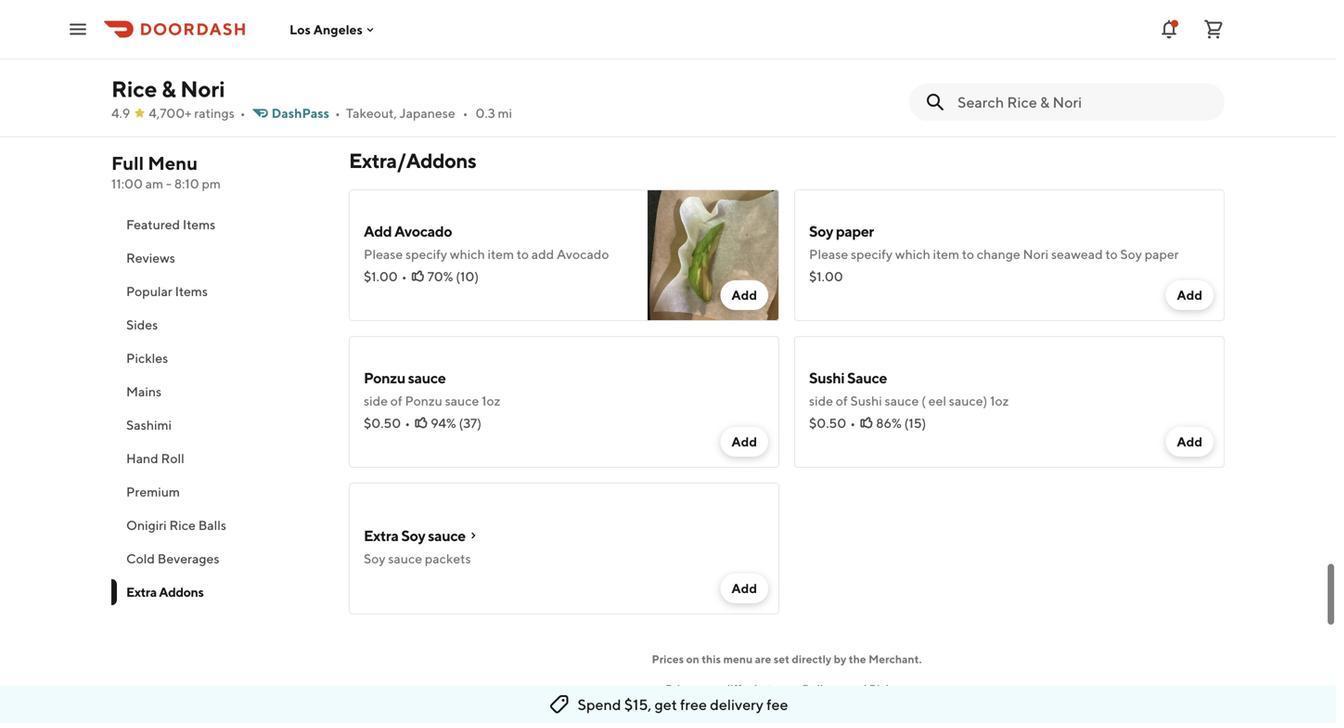 Task type: describe. For each thing, give the bounding box(es) containing it.
the
[[849, 653, 867, 666]]

0 vertical spatial ponzu
[[364, 369, 406, 387]]

balls
[[198, 518, 227, 533]]

0.3
[[476, 105, 495, 121]]

mains button
[[111, 375, 327, 408]]

1oz inside sushi sauce side of sushi sauce ( eel sauce) 1oz
[[991, 393, 1009, 408]]

merchant
[[869, 653, 919, 666]]

0 horizontal spatial rice
[[111, 76, 157, 102]]

• left 86%
[[851, 415, 856, 431]]

extra/addons
[[349, 149, 476, 173]]

0 vertical spatial paper
[[836, 222, 874, 240]]

$1.00 •
[[364, 269, 407, 284]]

pickup.
[[870, 682, 909, 695]]

extra for extra addons
[[126, 584, 157, 600]]

roll
[[161, 451, 184, 466]]

cold beverages
[[126, 551, 220, 566]]

rice & nori
[[111, 76, 225, 102]]

&
[[162, 76, 176, 102]]

angeles
[[314, 22, 363, 37]]

pm
[[202, 176, 221, 191]]

add button for sushi sauce
[[1166, 427, 1214, 457]]

may
[[700, 682, 722, 695]]

delivery
[[803, 682, 846, 695]]

0 items, open order cart image
[[1203, 18, 1225, 40]]

1 $1.00 from the left
[[364, 269, 398, 284]]

change
[[977, 246, 1021, 262]]

menu
[[148, 152, 198, 174]]

(
[[922, 393, 926, 408]]

sides
[[126, 317, 158, 332]]

eel
[[929, 393, 947, 408]]

green
[[386, 20, 428, 38]]

1 vertical spatial paper
[[1145, 246, 1180, 262]]

add avocado image
[[648, 189, 780, 321]]

spend
[[578, 696, 622, 713]]

los
[[290, 22, 311, 37]]

extra addons
[[126, 584, 204, 600]]

spend $15, get free delivery fee
[[578, 696, 789, 713]]

los angeles
[[290, 22, 363, 37]]

specify for avocado
[[406, 246, 447, 262]]

notification bell image
[[1159, 18, 1181, 40]]

featured
[[126, 217, 180, 232]]

by
[[834, 653, 847, 666]]

fee
[[767, 696, 789, 713]]

addons
[[159, 584, 204, 600]]

seawead
[[1052, 246, 1103, 262]]

100% (10)
[[430, 48, 489, 63]]

1oz inside 'ponzu sauce side of ponzu sauce 1oz'
[[482, 393, 501, 408]]

• left 0.3
[[463, 105, 468, 121]]

please for soy
[[810, 246, 849, 262]]

takeout,
[[346, 105, 397, 121]]

mi
[[498, 105, 512, 121]]

sauce
[[848, 369, 888, 387]]

add inside add avocado please specify which item to add avocado
[[364, 222, 392, 240]]

extra soy sauce
[[364, 527, 466, 544]]

hand roll
[[126, 451, 184, 466]]

add avocado please specify which item to add avocado
[[364, 222, 609, 262]]

sauce inside sushi sauce side of sushi sauce ( eel sauce) 1oz
[[885, 393, 919, 408]]

ratings
[[194, 105, 235, 121]]

nori inside soy paper please specify which item to change nori seawead to soy paper $1.00 add
[[1024, 246, 1049, 262]]

between
[[755, 682, 800, 695]]

ice
[[364, 20, 384, 38]]

are
[[755, 653, 772, 666]]

(10) for 70% (10)
[[456, 269, 479, 284]]

11:00
[[111, 176, 143, 191]]

70%
[[428, 269, 453, 284]]

los angeles button
[[290, 22, 378, 37]]

set
[[774, 653, 790, 666]]

• left takeout,
[[335, 105, 341, 121]]

sides button
[[111, 308, 327, 342]]

item for paper
[[934, 246, 960, 262]]

please for add
[[364, 246, 403, 262]]

which for avocado
[[450, 246, 485, 262]]

1 vertical spatial sushi
[[851, 393, 883, 408]]

get
[[655, 696, 678, 713]]

pickles button
[[111, 342, 327, 375]]

packets
[[425, 551, 471, 566]]

86%
[[876, 415, 902, 431]]

and
[[848, 682, 868, 695]]

sauce)
[[949, 393, 988, 408]]

(10) for 100% (10)
[[466, 48, 489, 63]]

0 vertical spatial sushi
[[810, 369, 845, 387]]

rice inside button
[[169, 518, 196, 533]]

am
[[145, 176, 163, 191]]

dashpass
[[272, 105, 330, 121]]

0 vertical spatial nori
[[180, 76, 225, 102]]

add button for ponzu sauce
[[721, 427, 769, 457]]

$1.00 inside soy paper please specify which item to change nori seawead to soy paper $1.00 add
[[810, 269, 844, 284]]

takeout, japanese • 0.3 mi
[[346, 105, 512, 121]]

$0.50 for sushi
[[810, 415, 847, 431]]

4,700+
[[149, 105, 192, 121]]

to for paper
[[962, 246, 975, 262]]

premium
[[126, 484, 180, 499]]

hand
[[126, 451, 158, 466]]

delivery
[[710, 696, 764, 713]]

specify for paper
[[851, 246, 893, 262]]

70% (10)
[[428, 269, 479, 284]]

sauce down 'extra soy sauce'
[[388, 551, 422, 566]]

onigiri rice balls button
[[111, 509, 327, 542]]

4.9
[[111, 105, 130, 121]]

popular
[[126, 284, 172, 299]]

menu
[[724, 653, 753, 666]]



Task type: locate. For each thing, give the bounding box(es) containing it.
add button for soy paper
[[1166, 280, 1214, 310]]

$15,
[[625, 696, 652, 713]]

featured items
[[126, 217, 216, 232]]

2 horizontal spatial to
[[1106, 246, 1118, 262]]

popular items
[[126, 284, 208, 299]]

hand roll button
[[111, 442, 327, 475]]

avocado
[[395, 222, 452, 240], [557, 246, 609, 262]]

1 vertical spatial (10)
[[456, 269, 479, 284]]

reviews button
[[111, 241, 327, 275]]

prices for prices on this menu are set directly by the merchant .
[[652, 653, 684, 666]]

directly
[[792, 653, 832, 666]]

which up 70% (10)
[[450, 246, 485, 262]]

sushi sauce side of sushi sauce ( eel sauce) 1oz
[[810, 369, 1009, 408]]

which for paper
[[896, 246, 931, 262]]

of for ponzu
[[391, 393, 403, 408]]

please inside soy paper please specify which item to change nori seawead to soy paper $1.00 add
[[810, 246, 849, 262]]

extra down cold at the bottom left
[[126, 584, 157, 600]]

mains
[[126, 384, 162, 399]]

1 horizontal spatial nori
[[1024, 246, 1049, 262]]

of for sushi
[[836, 393, 848, 408]]

$0.50 • left 86%
[[810, 415, 856, 431]]

prices on this menu are set directly by the merchant .
[[652, 653, 922, 666]]

please
[[364, 246, 403, 262], [810, 246, 849, 262]]

sashimi button
[[111, 408, 327, 442]]

1 vertical spatial avocado
[[557, 246, 609, 262]]

-
[[166, 176, 172, 191]]

sauce
[[408, 369, 446, 387], [445, 393, 479, 408], [885, 393, 919, 408], [428, 527, 466, 544], [388, 551, 422, 566]]

$0.50 down 'ponzu sauce side of ponzu sauce 1oz'
[[364, 415, 401, 431]]

•
[[404, 48, 410, 63], [240, 105, 246, 121], [335, 105, 341, 121], [463, 105, 468, 121], [402, 269, 407, 284], [405, 415, 410, 431], [851, 415, 856, 431]]

$0.50 • for ponzu
[[364, 415, 410, 431]]

add
[[532, 246, 554, 262]]

1 horizontal spatial avocado
[[557, 246, 609, 262]]

0 horizontal spatial $0.50 •
[[364, 415, 410, 431]]

$0.50 •
[[364, 415, 410, 431], [810, 415, 856, 431]]

reviews
[[126, 250, 175, 266]]

$0.50 • for sushi
[[810, 415, 856, 431]]

side for ponzu
[[364, 393, 388, 408]]

1 horizontal spatial please
[[810, 246, 849, 262]]

ponzu sauce side of ponzu sauce 1oz
[[364, 369, 501, 408]]

prices may differ between delivery and pickup.
[[666, 682, 909, 695]]

0 horizontal spatial extra
[[126, 584, 157, 600]]

sauce up packets
[[428, 527, 466, 544]]

sauce up the 94% (37)
[[445, 393, 479, 408]]

(15)
[[905, 415, 927, 431]]

extra for extra soy sauce
[[364, 527, 399, 544]]

which inside soy paper please specify which item to change nori seawead to soy paper $1.00 add
[[896, 246, 931, 262]]

dashpass •
[[272, 105, 341, 121]]

of
[[391, 393, 403, 408], [836, 393, 848, 408]]

tea
[[430, 20, 453, 38]]

$0.50
[[364, 415, 401, 431], [810, 415, 847, 431]]

popular items button
[[111, 275, 327, 308]]

3 to from the left
[[1106, 246, 1118, 262]]

sushi down the 'sauce'
[[851, 393, 883, 408]]

0 horizontal spatial avocado
[[395, 222, 452, 240]]

full menu 11:00 am - 8:10 pm
[[111, 152, 221, 191]]

sushi left the 'sauce'
[[810, 369, 845, 387]]

2 to from the left
[[962, 246, 975, 262]]

differ
[[724, 682, 752, 695]]

items right the popular
[[175, 284, 208, 299]]

side inside 'ponzu sauce side of ponzu sauce 1oz'
[[364, 393, 388, 408]]

2 of from the left
[[836, 393, 848, 408]]

1 which from the left
[[450, 246, 485, 262]]

0 horizontal spatial $0.50
[[364, 415, 401, 431]]

0 horizontal spatial to
[[517, 246, 529, 262]]

add inside soy paper please specify which item to change nori seawead to soy paper $1.00 add
[[1178, 287, 1203, 303]]

pickles
[[126, 350, 168, 366]]

1 horizontal spatial $1.00
[[810, 269, 844, 284]]

• left 70%
[[402, 269, 407, 284]]

specify inside add avocado please specify which item to add avocado
[[406, 246, 447, 262]]

sushi
[[810, 369, 845, 387], [851, 393, 883, 408]]

(37)
[[459, 415, 482, 431]]

to left add
[[517, 246, 529, 262]]

on
[[687, 653, 700, 666]]

which inside add avocado please specify which item to add avocado
[[450, 246, 485, 262]]

rice
[[111, 76, 157, 102], [169, 518, 196, 533]]

cold
[[126, 551, 155, 566]]

which left change
[[896, 246, 931, 262]]

$1.00
[[364, 269, 398, 284], [810, 269, 844, 284]]

side for sushi
[[810, 393, 834, 408]]

nori right change
[[1024, 246, 1049, 262]]

• left 94% on the bottom
[[405, 415, 410, 431]]

1 specify from the left
[[406, 246, 447, 262]]

4,700+ ratings •
[[149, 105, 246, 121]]

$0.50 left 86%
[[810, 415, 847, 431]]

1 horizontal spatial which
[[896, 246, 931, 262]]

0 horizontal spatial sushi
[[810, 369, 845, 387]]

1 vertical spatial extra
[[126, 584, 157, 600]]

94%
[[431, 415, 456, 431]]

0 horizontal spatial please
[[364, 246, 403, 262]]

.
[[919, 653, 922, 666]]

soy paper please specify which item to change nori seawead to soy paper $1.00 add
[[810, 222, 1203, 303]]

1 vertical spatial ponzu
[[405, 393, 443, 408]]

to inside add avocado please specify which item to add avocado
[[517, 246, 529, 262]]

item left change
[[934, 246, 960, 262]]

1 item from the left
[[488, 246, 514, 262]]

1 horizontal spatial $0.50
[[810, 415, 847, 431]]

(10) right 70%
[[456, 269, 479, 284]]

0 horizontal spatial nori
[[180, 76, 225, 102]]

1 vertical spatial nori
[[1024, 246, 1049, 262]]

100%
[[430, 48, 463, 63]]

2 1oz from the left
[[991, 393, 1009, 408]]

side inside sushi sauce side of sushi sauce ( eel sauce) 1oz
[[810, 393, 834, 408]]

$0.50 • left 94% on the bottom
[[364, 415, 410, 431]]

• right $2.00
[[404, 48, 410, 63]]

sashimi
[[126, 417, 172, 433]]

0 vertical spatial (10)
[[466, 48, 489, 63]]

specify
[[406, 246, 447, 262], [851, 246, 893, 262]]

prices for prices may differ between delivery and pickup.
[[666, 682, 698, 695]]

prices left the on
[[652, 653, 684, 666]]

cold beverages button
[[111, 542, 327, 576]]

0 vertical spatial avocado
[[395, 222, 452, 240]]

to right seawead
[[1106, 246, 1118, 262]]

rice up the '4.9'
[[111, 76, 157, 102]]

2 specify from the left
[[851, 246, 893, 262]]

add button
[[721, 280, 769, 310], [1166, 280, 1214, 310], [721, 427, 769, 457], [1166, 427, 1214, 457], [721, 574, 769, 603]]

premium button
[[111, 475, 327, 509]]

items up reviews button
[[183, 217, 216, 232]]

to for avocado
[[517, 246, 529, 262]]

side
[[364, 393, 388, 408], [810, 393, 834, 408]]

to left change
[[962, 246, 975, 262]]

2 which from the left
[[896, 246, 931, 262]]

items for popular items
[[175, 284, 208, 299]]

1 horizontal spatial paper
[[1145, 246, 1180, 262]]

1 horizontal spatial sushi
[[851, 393, 883, 408]]

Item Search search field
[[958, 92, 1211, 112]]

beverages
[[158, 551, 220, 566]]

8:10
[[174, 176, 199, 191]]

avocado right add
[[557, 246, 609, 262]]

1 $0.50 from the left
[[364, 415, 401, 431]]

extra up soy sauce packets
[[364, 527, 399, 544]]

avocado up 70%
[[395, 222, 452, 240]]

0 horizontal spatial which
[[450, 246, 485, 262]]

0 horizontal spatial item
[[488, 246, 514, 262]]

1 $0.50 • from the left
[[364, 415, 410, 431]]

1 1oz from the left
[[482, 393, 501, 408]]

1 horizontal spatial of
[[836, 393, 848, 408]]

1 vertical spatial prices
[[666, 682, 698, 695]]

0 vertical spatial extra
[[364, 527, 399, 544]]

1 horizontal spatial specify
[[851, 246, 893, 262]]

sauce up 94% on the bottom
[[408, 369, 446, 387]]

soy
[[810, 222, 834, 240], [1121, 246, 1143, 262], [401, 527, 425, 544], [364, 551, 386, 566]]

item inside add avocado please specify which item to add avocado
[[488, 246, 514, 262]]

0 horizontal spatial of
[[391, 393, 403, 408]]

of inside 'ponzu sauce side of ponzu sauce 1oz'
[[391, 393, 403, 408]]

2 side from the left
[[810, 393, 834, 408]]

2 $0.50 from the left
[[810, 415, 847, 431]]

paper
[[836, 222, 874, 240], [1145, 246, 1180, 262]]

1 horizontal spatial to
[[962, 246, 975, 262]]

2 $0.50 • from the left
[[810, 415, 856, 431]]

0 horizontal spatial 1oz
[[482, 393, 501, 408]]

specify inside soy paper please specify which item to change nori seawead to soy paper $1.00 add
[[851, 246, 893, 262]]

0 horizontal spatial $1.00
[[364, 269, 398, 284]]

1 of from the left
[[391, 393, 403, 408]]

(10) right 100%
[[466, 48, 489, 63]]

$2.00 •
[[364, 48, 410, 63]]

full
[[111, 152, 144, 174]]

1 horizontal spatial $0.50 •
[[810, 415, 856, 431]]

94% (37)
[[431, 415, 482, 431]]

free
[[680, 696, 707, 713]]

0 vertical spatial rice
[[111, 76, 157, 102]]

nori up 4,700+ ratings •
[[180, 76, 225, 102]]

0 vertical spatial prices
[[652, 653, 684, 666]]

1 horizontal spatial rice
[[169, 518, 196, 533]]

1oz
[[482, 393, 501, 408], [991, 393, 1009, 408]]

1 horizontal spatial side
[[810, 393, 834, 408]]

prices up spend $15, get free delivery fee
[[666, 682, 698, 695]]

add
[[364, 222, 392, 240], [732, 287, 758, 303], [1178, 287, 1203, 303], [732, 434, 758, 449], [1178, 434, 1203, 449], [732, 581, 758, 596]]

0 horizontal spatial paper
[[836, 222, 874, 240]]

open menu image
[[67, 18, 89, 40]]

1 to from the left
[[517, 246, 529, 262]]

2 item from the left
[[934, 246, 960, 262]]

1 horizontal spatial 1oz
[[991, 393, 1009, 408]]

this
[[702, 653, 721, 666]]

sauce left (
[[885, 393, 919, 408]]

item for avocado
[[488, 246, 514, 262]]

items for featured items
[[183, 217, 216, 232]]

onigiri rice balls
[[126, 518, 227, 533]]

86% (15)
[[876, 415, 927, 431]]

0 horizontal spatial specify
[[406, 246, 447, 262]]

soy sauce packets
[[364, 551, 471, 566]]

rice left balls
[[169, 518, 196, 533]]

item inside soy paper please specify which item to change nori seawead to soy paper $1.00 add
[[934, 246, 960, 262]]

• right ratings
[[240, 105, 246, 121]]

which
[[450, 246, 485, 262], [896, 246, 931, 262]]

2 $1.00 from the left
[[810, 269, 844, 284]]

1 horizontal spatial extra
[[364, 527, 399, 544]]

1 horizontal spatial item
[[934, 246, 960, 262]]

0 vertical spatial items
[[183, 217, 216, 232]]

1 please from the left
[[364, 246, 403, 262]]

2 please from the left
[[810, 246, 849, 262]]

1 vertical spatial rice
[[169, 518, 196, 533]]

0 horizontal spatial side
[[364, 393, 388, 408]]

$2.00
[[364, 48, 400, 63]]

of inside sushi sauce side of sushi sauce ( eel sauce) 1oz
[[836, 393, 848, 408]]

$0.50 for ponzu
[[364, 415, 401, 431]]

1 side from the left
[[364, 393, 388, 408]]

please inside add avocado please specify which item to add avocado
[[364, 246, 403, 262]]

item left add
[[488, 246, 514, 262]]

ice green tea
[[364, 20, 453, 38]]

1 vertical spatial items
[[175, 284, 208, 299]]



Task type: vqa. For each thing, say whether or not it's contained in the screenshot.
Top
no



